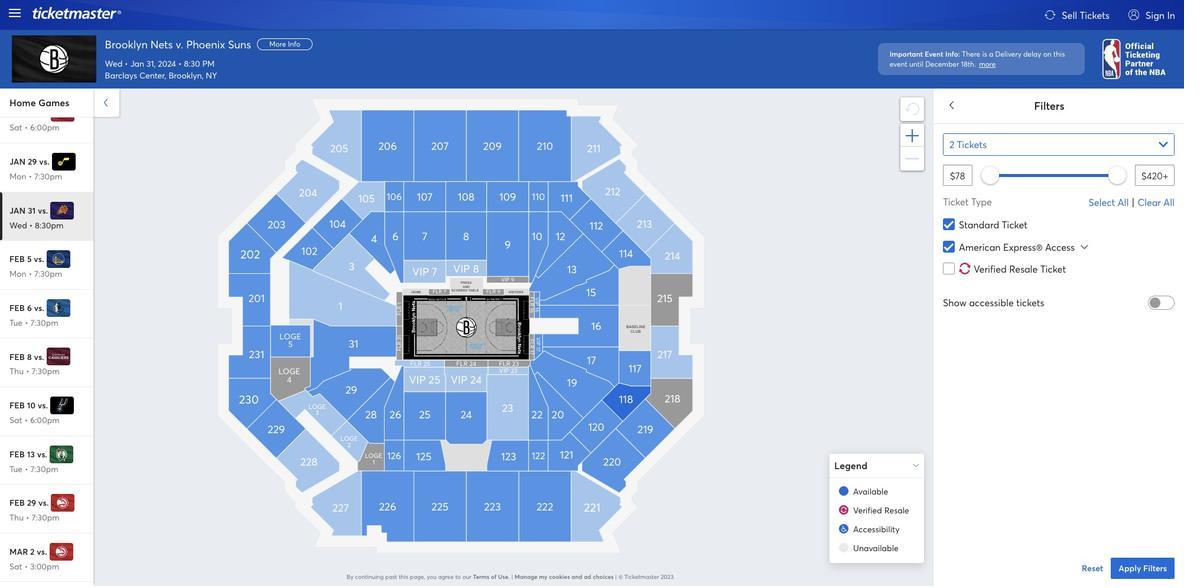 Task type: describe. For each thing, give the bounding box(es) containing it.
suns
[[228, 37, 251, 51]]

vs. for feb 13 vs.
[[37, 449, 47, 460]]

sell tickets button
[[1045, 9, 1110, 24]]

feb for feb 5
[[9, 254, 25, 265]]

standard inside sec 219, row 10 standard ticket
[[943, 253, 979, 264]]

1 horizontal spatial info
[[946, 49, 958, 58]]

8 for 230,
[[1004, 304, 1009, 316]]

feb 13 vs.
[[9, 449, 47, 460]]

sec for sec 219, row 10 standard ticket
[[943, 238, 959, 250]]

up
[[1010, 183, 1020, 194]]

• left jan
[[125, 58, 128, 69]]

ticket down access
[[1041, 263, 1066, 275]]

golden state warriors image
[[47, 251, 70, 268]]

sat for feb 10
[[9, 415, 22, 426]]

vs. for mar 2 vs.
[[37, 547, 47, 558]]

december
[[926, 59, 959, 68]]

sec 202, row 8
[[943, 271, 1009, 283]]

2 menu item from the top
[[934, 367, 1184, 400]]

jan 31 vs.
[[9, 205, 48, 216]]

feb 5 vs.
[[9, 254, 44, 265]]

.
[[508, 574, 510, 582]]

feb for feb 6
[[9, 303, 25, 314]]

lowest
[[973, 213, 1000, 224]]

• inside jan 27 vs. sat • 6:00pm
[[24, 122, 28, 133]]

atlanta hawks image
[[49, 544, 73, 561]]

jan for jan 29 vs.
[[9, 156, 26, 167]]

order
[[1133, 171, 1153, 183]]

6 menu item from the top
[[934, 499, 1184, 533]]

mar
[[9, 547, 28, 558]]

vs. for jan 31 vs.
[[38, 205, 48, 216]]

10 inside sec 219, row 10 standard ticket
[[1002, 238, 1012, 250]]

3 menu item from the top
[[934, 400, 1184, 433]]

verified resale ticket
[[974, 263, 1066, 275]]

reset focus on interactive seat map image
[[905, 103, 920, 116]]

accessible
[[969, 297, 1014, 309]]

row for 202,
[[983, 271, 1001, 283]]

8:30pm
[[35, 220, 64, 231]]

2
[[30, 547, 35, 558]]

• for jan 29 vs.
[[29, 171, 32, 182]]

resale for verified resale ticket
[[1010, 263, 1038, 275]]

resale image
[[959, 263, 971, 275]]

dallas mavericks image
[[47, 300, 70, 317]]

boston celtics image
[[50, 446, 73, 464]]

american express® access
[[959, 241, 1075, 253]]

minimum ticket price in us dollars slider for 2nd minimum price $78 "text box" from the top of the page
[[981, 167, 999, 184]]

7:30pm for feb 13 vs.
[[30, 464, 58, 475]]

jan 27 vs. sat • 6:00pm
[[9, 107, 60, 133]]

terms of use link
[[473, 573, 508, 582]]

on
[[1044, 49, 1052, 58]]

sign in button
[[1128, 9, 1176, 24]]

each
[[1122, 183, 1141, 194]]

express®
[[1004, 241, 1043, 253]]

sat inside jan 27 vs. sat • 6:00pm
[[9, 122, 22, 133]]

atlanta hawks image
[[51, 495, 75, 513]]

phoenix
[[186, 37, 225, 51]]

jan for jan 27 vs. sat • 6:00pm
[[9, 107, 26, 119]]

verified for verified resale
[[853, 505, 882, 517]]

if
[[1066, 171, 1071, 183]]

resale for verified resale
[[885, 505, 909, 517]]

zoom out on interactive seat map image
[[905, 153, 920, 166]]

feb for feb 13
[[9, 449, 25, 460]]

American Express® Access checkbox
[[943, 241, 955, 253]]

sec 202, row 8 element
[[943, 271, 1143, 284]]

unavailable
[[853, 543, 899, 554]]

maximum price $420+ text field for the maximum ticket price in us dollars slider associated with 2nd minimum price $78 "text box" from the top of the page's 'minimum ticket price in us dollars' slider
[[1135, 165, 1175, 186]]

vs. for jan 29 vs.
[[39, 156, 49, 167]]

my
[[539, 573, 548, 582]]

barclays
[[105, 70, 137, 81]]

29 for feb 29
[[27, 498, 36, 509]]

brooklyn nets v. phoenix suns
[[105, 37, 251, 51]]

processing
[[943, 183, 984, 194]]

applicable).
[[1074, 171, 1118, 183]]

cleveland cavaliers image
[[47, 348, 70, 366]]

zoom in on interactive seat map image
[[905, 130, 920, 143]]

and
[[572, 573, 582, 582]]

sell tickets
[[1062, 9, 1110, 21]]

row for 230,
[[983, 304, 1001, 316]]

delivery
[[996, 49, 1022, 58]]

2 minimum price $78 text field from the top
[[943, 165, 973, 186]]

select
[[1089, 196, 1116, 209]]

sec 230, row 8 element
[[943, 304, 1143, 317]]

• left 8:30
[[178, 58, 182, 69]]

jan 29 vs.
[[9, 156, 49, 167]]

2 horizontal spatial |
[[1132, 195, 1135, 209]]

• for feb 6 vs.
[[25, 317, 28, 328]]

pm
[[202, 58, 215, 69]]

games
[[38, 97, 69, 109]]

8 for 202,
[[1004, 271, 1009, 283]]

lowest price tab
[[934, 205, 1059, 232]]

7:30pm for jan 29 vs.
[[34, 171, 62, 182]]

vs. for feb 8 vs.
[[34, 351, 44, 363]]

home
[[9, 97, 36, 109]]

mar 2 vs.
[[9, 547, 47, 558]]

show accessible tickets
[[943, 297, 1045, 309]]

sec for sec 202, row 8
[[943, 271, 959, 283]]

ticketmaster
[[625, 574, 659, 582]]

4 menu item from the top
[[934, 433, 1184, 466]]

5
[[27, 254, 32, 265]]

2020 nba lockup image
[[1103, 39, 1170, 79]]

thu • 7:30pm for 29
[[9, 513, 60, 524]]

• for feb 8 vs.
[[26, 366, 29, 377]]

thu • 7:30pm for 8
[[9, 366, 60, 377]]

wed • 8:30pm
[[9, 220, 64, 231]]

in
[[1168, 9, 1176, 21]]

phoenix suns image
[[50, 202, 74, 220]]

reset button
[[1074, 559, 1111, 580]]

sign
[[1146, 9, 1165, 21]]

brooklyn,
[[169, 70, 204, 81]]

sell
[[1062, 9, 1078, 21]]

ticket list menu
[[934, 235, 1184, 587]]

ticket up 'american express® access' in the right top of the page
[[1002, 219, 1028, 231]]

ticket down processing
[[943, 196, 969, 208]]

more dates button
[[0, 89, 119, 117]]

until
[[910, 59, 924, 68]]

ticket type
[[943, 196, 992, 208]]

more for more dates
[[9, 96, 28, 108]]

sat • 6:00pm
[[9, 415, 60, 426]]

row for 219,
[[981, 238, 999, 250]]

more for more info
[[269, 40, 286, 49]]

vs. for feb 29 vs.
[[38, 498, 49, 509]]

this inside the there is a delivery delay on this event until december 18th.
[[1054, 49, 1065, 58]]

sign in
[[1146, 9, 1176, 21]]

tickets
[[1017, 297, 1045, 309]]

29 for jan 29
[[28, 156, 37, 167]]

vs. for feb 10 vs.
[[38, 400, 48, 411]]

Verified Resale Ticket checkbox
[[943, 263, 955, 275]]

manage
[[515, 573, 538, 582]]

nets
[[151, 37, 173, 51]]

is
[[983, 49, 987, 58]]

continuing
[[355, 574, 384, 582]]

2024
[[158, 58, 176, 69]]

jan
[[130, 58, 144, 69]]

past
[[385, 574, 397, 582]]

mon • 7:30pm for 29
[[9, 171, 62, 182]]

includes
[[964, 171, 995, 183]]

wed for wed • 8:30pm
[[9, 220, 27, 231]]

apply filters button
[[1111, 559, 1175, 580]]

(before
[[1015, 171, 1042, 183]]

use
[[498, 573, 508, 582]]

by
[[347, 574, 354, 582]]

tue for feb 13
[[9, 464, 23, 475]]

1 minimum price $78 text field from the top
[[943, 131, 973, 152]]

apply filters
[[1119, 563, 1167, 574]]

sec for sec 230, row 8 $78.10
[[943, 304, 959, 316]]

7:30pm for feb 29 vs.
[[32, 513, 60, 524]]

8:30
[[184, 58, 200, 69]]

feb for feb 10
[[9, 400, 25, 411]]

more info
[[269, 40, 300, 49]]

menu containing jan 27
[[0, 94, 93, 587]]

©
[[619, 574, 623, 582]]

7:30pm for feb 8 vs.
[[32, 366, 60, 377]]

sec 219, row 10 standard ticket
[[943, 238, 1012, 264]]

27
[[28, 107, 36, 119]]

important
[[890, 49, 923, 58]]

202,
[[962, 271, 980, 283]]

terms
[[473, 573, 490, 582]]

$7.50
[[1032, 183, 1052, 194]]



Task type: vqa. For each thing, say whether or not it's contained in the screenshot.
face
no



Task type: locate. For each thing, give the bounding box(es) containing it.
1 horizontal spatial |
[[615, 574, 617, 582]]

0 horizontal spatial verified
[[853, 505, 882, 517]]

feb left atlanta hawks image
[[9, 498, 25, 509]]

mon • 7:30pm down jan 29 vs.
[[9, 171, 62, 182]]

0 vertical spatial maximum ticket price in us dollars slider
[[1109, 133, 1127, 151]]

thu down feb 29 vs.
[[9, 513, 24, 524]]

sec left 219,
[[943, 238, 959, 250]]

2 vertical spatial 8
[[27, 351, 32, 363]]

1 vertical spatial standard
[[943, 253, 979, 264]]

lowest price
[[973, 213, 1021, 224]]

0 vertical spatial more
[[269, 40, 286, 49]]

maximum ticket price in us dollars slider left order on the top
[[1109, 167, 1127, 184]]

0 vertical spatial row
[[981, 238, 999, 250]]

v.
[[176, 37, 183, 51]]

1 horizontal spatial this
[[1054, 49, 1065, 58]]

show
[[943, 297, 967, 309]]

sat • 3:00pm
[[9, 561, 59, 573]]

thu • 7:30pm
[[9, 366, 60, 377], [9, 513, 60, 524]]

31
[[28, 205, 36, 216]]

0 vertical spatial minimum ticket price in us dollars slider
[[981, 133, 999, 151]]

feb 6 vs.
[[9, 303, 44, 314]]

2 sat from the top
[[9, 415, 22, 426]]

more info button
[[257, 39, 313, 50]]

• down 5
[[29, 268, 32, 280]]

1 horizontal spatial wed
[[105, 58, 123, 69]]

0 vertical spatial this
[[1054, 49, 1065, 58]]

31,
[[146, 58, 156, 69]]

maximum price $420+ text field for 'minimum ticket price in us dollars' slider related to 2nd minimum price $78 "text box" from the bottom of the page's the maximum ticket price in us dollars slider
[[1135, 131, 1175, 152]]

• for feb 5 vs.
[[29, 268, 32, 280]]

1 vertical spatial 6:00pm
[[30, 415, 60, 426]]

2 tue from the top
[[9, 464, 23, 475]]

1 sec from the top
[[943, 238, 959, 250]]

row inside sec 219, row 10 standard ticket
[[981, 238, 999, 250]]

maximum price $420+ text field up clear all button
[[1135, 165, 1175, 186]]

7:30pm down jan 29 vs.
[[34, 171, 62, 182]]

of left up
[[1000, 183, 1008, 194]]

7:30pm down feb 29 vs.
[[32, 513, 60, 524]]

• down 27
[[24, 122, 28, 133]]

to left each
[[1112, 183, 1120, 194]]

8 inside menu
[[27, 351, 32, 363]]

2 mon from the top
[[9, 268, 26, 280]]

0 horizontal spatial info
[[288, 40, 300, 49]]

2 minimum ticket price in us dollars slider from the top
[[981, 167, 999, 184]]

2 feb from the top
[[9, 303, 25, 314]]

0 vertical spatial jan
[[9, 107, 26, 119]]

vs. for feb 6 vs.
[[34, 303, 44, 314]]

2 vertical spatial row
[[983, 304, 1001, 316]]

0 horizontal spatial of
[[491, 573, 497, 582]]

8 up "show accessible tickets"
[[1004, 271, 1009, 283]]

minimum ticket price in us dollars slider for 2nd minimum price $78 "text box" from the bottom of the page
[[981, 133, 999, 151]]

sort options tab list
[[934, 205, 1184, 232]]

2 vertical spatial sat
[[9, 561, 22, 573]]

:
[[958, 49, 960, 58]]

• down feb 8 vs.
[[26, 366, 29, 377]]

ticket inside sec 219, row 10 standard ticket
[[981, 253, 1003, 264]]

1 vertical spatial thu • 7:30pm
[[9, 513, 60, 524]]

feb for feb 8
[[9, 351, 25, 363]]

minimum price $78 text field up ticket type on the right of page
[[943, 165, 973, 186]]

• for mar 2 vs.
[[24, 561, 28, 573]]

1 vertical spatial verified
[[853, 505, 882, 517]]

7:30pm down feb 5 vs.
[[34, 268, 62, 280]]

1 mon • 7:30pm from the top
[[9, 171, 62, 182]]

6 feb from the top
[[9, 498, 25, 509]]

wed for wed • jan 31, 2024 • 8:30 pm barclays center, brooklyn, ny
[[105, 58, 123, 69]]

1 vertical spatial more
[[9, 96, 28, 108]]

sec left resale image
[[943, 271, 959, 283]]

feb 29 vs.
[[9, 498, 49, 509]]

verified down available at right bottom
[[853, 505, 882, 517]]

sec inside sec 219, row 10 standard ticket
[[943, 238, 959, 250]]

0 vertical spatial standard
[[959, 219, 1000, 231]]

0 vertical spatial tue
[[9, 317, 23, 328]]

verified down american on the top right
[[974, 263, 1007, 275]]

price
[[943, 171, 962, 183], [1002, 213, 1021, 224]]

1 vertical spatial 10
[[27, 400, 36, 411]]

1 vertical spatial minimum ticket price in us dollars slider
[[981, 167, 999, 184]]

sec 219, row 10 element
[[943, 238, 1143, 251]]

10 up sat • 6:00pm
[[27, 400, 36, 411]]

feb up sat • 6:00pm
[[9, 400, 25, 411]]

vs. for feb 5 vs.
[[34, 254, 44, 265]]

1 horizontal spatial to
[[1022, 183, 1030, 194]]

Standard Ticket checkbox
[[943, 219, 955, 231]]

0 horizontal spatial wed
[[9, 220, 27, 231]]

sat for mar 2
[[9, 561, 22, 573]]

thu • 7:30pm down feb 29 vs.
[[9, 513, 60, 524]]

sec inside sec 230, row 8 $78.10
[[943, 304, 959, 316]]

you
[[427, 574, 437, 582]]

info right suns
[[288, 40, 300, 49]]

sat down the feb 10 vs.
[[9, 415, 22, 426]]

| down each
[[1132, 195, 1135, 209]]

1 vertical spatial jan
[[9, 156, 26, 167]]

mon for feb
[[9, 268, 26, 280]]

feb left 5
[[9, 254, 25, 265]]

wed inside the edp-link-label element
[[9, 220, 27, 231]]

5 feb from the top
[[9, 449, 25, 460]]

resale down the "express®"
[[1010, 263, 1038, 275]]

1 horizontal spatial of
[[1000, 183, 1008, 194]]

vs. right 13
[[37, 449, 47, 460]]

2 sec from the top
[[943, 271, 959, 283]]

vs. up sat • 6:00pm
[[38, 400, 48, 411]]

2 vertical spatial sec
[[943, 304, 959, 316]]

select all button
[[1089, 196, 1129, 209]]

menu item
[[934, 334, 1184, 367], [934, 367, 1184, 400], [934, 400, 1184, 433], [934, 433, 1184, 466], [934, 466, 1184, 499], [934, 499, 1184, 533]]

type
[[972, 196, 992, 208]]

1 mon from the top
[[9, 171, 26, 182]]

7:30pm for feb 5 vs.
[[34, 268, 62, 280]]

vs. left cleveland cavaliers image
[[34, 351, 44, 363]]

2 jan from the top
[[9, 156, 26, 167]]

row inside sec 202, row 8 element
[[983, 271, 1001, 283]]

this right past
[[399, 574, 409, 582]]

1 vertical spatial filters
[[1144, 563, 1167, 574]]

legend button
[[830, 455, 924, 478]]

1 horizontal spatial filters
[[1144, 563, 1167, 574]]

event
[[890, 59, 908, 68]]

chevron image
[[1081, 245, 1088, 250]]

0 vertical spatial tue • 7:30pm
[[9, 317, 58, 328]]

jan inside the edp-link-label element
[[9, 205, 26, 216]]

1 thu • 7:30pm from the top
[[9, 366, 60, 377]]

|
[[1132, 195, 1135, 209], [511, 574, 513, 582], [615, 574, 617, 582]]

sat down mar
[[9, 561, 22, 573]]

tickets
[[1080, 9, 1110, 21]]

filters down on
[[1035, 99, 1065, 113]]

1 horizontal spatial price
[[1002, 213, 1021, 224]]

page,
[[410, 574, 425, 582]]

2 mon • 7:30pm from the top
[[9, 268, 62, 280]]

1 vertical spatial this
[[399, 574, 409, 582]]

home games
[[9, 97, 69, 109]]

1 vertical spatial 29
[[27, 498, 36, 509]]

tab
[[1059, 205, 1184, 232]]

row right 202,
[[983, 271, 1001, 283]]

jan left 31
[[9, 205, 26, 216]]

jan for jan 31 vs.
[[9, 205, 26, 216]]

6
[[27, 303, 32, 314]]

Minimum price $78 text field
[[943, 131, 973, 152], [943, 165, 973, 186]]

price up processing
[[943, 171, 962, 183]]

feb 8 vs.
[[9, 351, 44, 363]]

price includes fees (before taxes if applicable). an order processing fee of up to $7.50 may be added to each order.
[[943, 171, 1164, 194]]

access
[[1046, 241, 1075, 253]]

7:30pm for feb 6 vs.
[[30, 317, 58, 328]]

clear all button
[[1138, 196, 1175, 209]]

verified for verified resale ticket
[[974, 263, 1007, 275]]

1 vertical spatial row
[[983, 271, 1001, 283]]

1 maximum price $420+ text field from the top
[[1135, 131, 1175, 152]]

vs. left atlanta hawks image
[[38, 498, 49, 509]]

6:00pm down the feb 10 vs.
[[30, 415, 60, 426]]

sat
[[9, 122, 22, 133], [9, 415, 22, 426], [9, 561, 22, 573]]

thu down feb 8 vs.
[[9, 366, 24, 377]]

resale up accessibility at the bottom of page
[[885, 505, 909, 517]]

0 vertical spatial of
[[1000, 183, 1008, 194]]

thu for feb 29
[[9, 513, 24, 524]]

29 left atlanta hawks image
[[27, 498, 36, 509]]

0 vertical spatial thu • 7:30pm
[[9, 366, 60, 377]]

sec left 230,
[[943, 304, 959, 316]]

order.
[[1143, 183, 1164, 194]]

0 horizontal spatial filters
[[1035, 99, 1065, 113]]

| right . on the left of page
[[511, 574, 513, 582]]

ticket up sec 202, row 8
[[981, 253, 1003, 264]]

1 vertical spatial sec
[[943, 271, 959, 283]]

vs. right 2 on the bottom left of page
[[37, 547, 47, 558]]

standard down 219,
[[943, 253, 979, 264]]

tue • 7:30pm for 6
[[9, 317, 58, 328]]

2 vertical spatial jan
[[9, 205, 26, 216]]

jan left 27
[[9, 107, 26, 119]]

of
[[1000, 183, 1008, 194], [491, 573, 497, 582]]

more button
[[979, 59, 996, 69]]

event
[[925, 49, 944, 58]]

sat down home
[[9, 122, 22, 133]]

jan down jan 27 vs. sat • 6:00pm
[[9, 156, 26, 167]]

tue • 7:30pm down 6
[[9, 317, 58, 328]]

standard ticket
[[959, 219, 1028, 231]]

1 vertical spatial resale
[[885, 505, 909, 517]]

1 minimum ticket price in us dollars slider from the top
[[981, 133, 999, 151]]

ad
[[584, 573, 591, 582]]

wed inside wed • jan 31, 2024 • 8:30 pm barclays center, brooklyn, ny
[[105, 58, 123, 69]]

0 vertical spatial sat
[[9, 122, 22, 133]]

0 vertical spatial 8
[[1004, 271, 1009, 283]]

0 horizontal spatial resale
[[885, 505, 909, 517]]

tue down feb 13 vs.
[[9, 464, 23, 475]]

3 sec from the top
[[943, 304, 959, 316]]

vs. for jan 27 vs. sat • 6:00pm
[[38, 107, 49, 119]]

1 6:00pm from the top
[[30, 122, 60, 133]]

3 sat from the top
[[9, 561, 22, 573]]

2 tue • 7:30pm from the top
[[9, 464, 58, 475]]

fee
[[986, 183, 998, 194]]

1 vertical spatial price
[[1002, 213, 1021, 224]]

of left use
[[491, 573, 497, 582]]

sec 201, row 7 element
[[943, 569, 1141, 582]]

vs. left utah jazz icon on the left of the page
[[39, 156, 49, 167]]

mon • 7:30pm down 5
[[9, 268, 62, 280]]

be
[[1073, 183, 1083, 194]]

filters inside button
[[1144, 563, 1167, 574]]

a
[[989, 49, 994, 58]]

legend
[[835, 460, 868, 472]]

1 jan from the top
[[9, 107, 26, 119]]

0 horizontal spatial this
[[399, 574, 409, 582]]

more left the "dates"
[[9, 96, 28, 108]]

may
[[1054, 183, 1071, 194]]

row inside sec 230, row 8 $78.10
[[983, 304, 1001, 316]]

10 inside menu
[[27, 400, 36, 411]]

all right "clear"
[[1164, 196, 1175, 209]]

1 maximum ticket price in us dollars slider from the top
[[1109, 133, 1127, 151]]

8 left tickets
[[1004, 304, 1009, 316]]

1 tue • 7:30pm from the top
[[9, 317, 58, 328]]

2 thu from the top
[[9, 513, 24, 524]]

• down jan 29 vs.
[[29, 171, 32, 182]]

5 menu item from the top
[[934, 466, 1184, 499]]

to
[[1022, 183, 1030, 194], [1112, 183, 1120, 194], [455, 574, 461, 582]]

1 vertical spatial mon • 7:30pm
[[9, 268, 62, 280]]

• for jan 31 vs.
[[29, 220, 33, 231]]

utah jazz image
[[52, 153, 75, 171]]

2023.
[[661, 574, 675, 582]]

1 vertical spatial thu
[[9, 513, 24, 524]]

thu • 7:30pm down feb 8 vs.
[[9, 366, 60, 377]]

0 vertical spatial maximum price $420+ text field
[[1135, 131, 1175, 152]]

0 vertical spatial thu
[[9, 366, 24, 377]]

row down standard ticket
[[981, 238, 999, 250]]

info inside button
[[288, 40, 300, 49]]

2 all from the left
[[1164, 196, 1175, 209]]

filters right apply
[[1144, 563, 1167, 574]]

1 vertical spatial 8
[[1004, 304, 1009, 316]]

1 vertical spatial tue • 7:30pm
[[9, 464, 58, 475]]

0 vertical spatial mon
[[9, 171, 26, 182]]

0 horizontal spatial all
[[1118, 196, 1129, 209]]

0 horizontal spatial price
[[943, 171, 962, 183]]

by continuing past this page, you agree to our terms of use . | manage my cookies and ad choices | © ticketmaster 2023.
[[347, 573, 675, 582]]

1 tue from the top
[[9, 317, 23, 328]]

this inside by continuing past this page, you agree to our terms of use . | manage my cookies and ad choices | © ticketmaster 2023.
[[399, 574, 409, 582]]

2 thu • 7:30pm from the top
[[9, 513, 60, 524]]

tue • 7:30pm for 13
[[9, 464, 58, 475]]

0 horizontal spatial to
[[455, 574, 461, 582]]

reset
[[1082, 563, 1104, 574]]

an
[[1120, 171, 1131, 183]]

0 vertical spatial sec
[[943, 238, 959, 250]]

mon for jan
[[9, 171, 26, 182]]

all down each
[[1118, 196, 1129, 209]]

to inside by continuing past this page, you agree to our terms of use . | manage my cookies and ad choices | © ticketmaster 2023.
[[455, 574, 461, 582]]

price right lowest
[[1002, 213, 1021, 224]]

to right up
[[1022, 183, 1030, 194]]

maximum ticket price in us dollars slider
[[1109, 133, 1127, 151], [1109, 167, 1127, 184]]

mon down feb 5 vs.
[[9, 268, 26, 280]]

0 horizontal spatial |
[[511, 574, 513, 582]]

manage my cookies and ad choices link
[[515, 573, 614, 582]]

feb left cleveland cavaliers image
[[9, 351, 25, 363]]

wed down jan 31 vs.
[[9, 220, 27, 231]]

8 inside sec 230, row 8 $78.10
[[1004, 304, 1009, 316]]

0 vertical spatial 6:00pm
[[30, 122, 60, 133]]

Maximum price $420+ text field
[[1135, 131, 1175, 152], [1135, 165, 1175, 186]]

$78.10
[[1152, 312, 1176, 323]]

3:00pm
[[30, 561, 59, 573]]

4 feb from the top
[[9, 400, 25, 411]]

3 jan from the top
[[9, 205, 26, 216]]

1 vertical spatial of
[[491, 573, 497, 582]]

3 feb from the top
[[9, 351, 25, 363]]

more
[[269, 40, 286, 49], [9, 96, 28, 108]]

edp-link-label element
[[0, 192, 93, 241]]

2 maximum ticket price in us dollars slider from the top
[[1109, 167, 1127, 184]]

1 menu item from the top
[[934, 334, 1184, 367]]

• for feb 10 vs.
[[24, 415, 28, 426]]

0 vertical spatial 29
[[28, 156, 37, 167]]

1 feb from the top
[[9, 254, 25, 265]]

of inside the price includes fees (before taxes if applicable). an order processing fee of up to $7.50 may be added to each order.
[[1000, 183, 1008, 194]]

vs. inside the edp-link-label element
[[38, 205, 48, 216]]

1 vertical spatial tue
[[9, 464, 23, 475]]

vs. right 5
[[34, 254, 44, 265]]

0 vertical spatial minimum price $78 text field
[[943, 131, 973, 152]]

feb for feb 29
[[9, 498, 25, 509]]

feb left 6
[[9, 303, 25, 314]]

1 horizontal spatial verified
[[974, 263, 1007, 275]]

menu
[[0, 94, 93, 587]]

0 vertical spatial wed
[[105, 58, 123, 69]]

tue for feb 6
[[9, 317, 23, 328]]

mon • 7:30pm for 5
[[9, 268, 62, 280]]

verified
[[974, 263, 1007, 275], [853, 505, 882, 517]]

| left the ©
[[615, 574, 617, 582]]

7:30pm down 6
[[30, 317, 58, 328]]

0 horizontal spatial 10
[[27, 400, 36, 411]]

minimum ticket price in us dollars slider up type
[[981, 167, 999, 184]]

7:30pm down feb 8 vs.
[[32, 366, 60, 377]]

row right 230,
[[983, 304, 1001, 316]]

clear
[[1138, 196, 1161, 209]]

1 all from the left
[[1118, 196, 1129, 209]]

this right on
[[1054, 49, 1065, 58]]

vs. right 31
[[38, 205, 48, 216]]

tue • 7:30pm
[[9, 317, 58, 328], [9, 464, 58, 475]]

• down the feb 6 vs.
[[25, 317, 28, 328]]

2 horizontal spatial to
[[1112, 183, 1120, 194]]

1 vertical spatial wed
[[9, 220, 27, 231]]

8 left cleveland cavaliers image
[[27, 351, 32, 363]]

1 sat from the top
[[9, 122, 22, 133]]

mon • 7:30pm
[[9, 171, 62, 182], [9, 268, 62, 280]]

price inside lowest price tab
[[1002, 213, 1021, 224]]

0 vertical spatial price
[[943, 171, 962, 183]]

agree
[[438, 574, 454, 582]]

0 vertical spatial mon • 7:30pm
[[9, 171, 62, 182]]

maximum price $420+ text field up order on the top
[[1135, 131, 1175, 152]]

wed up barclays
[[105, 58, 123, 69]]

1 vertical spatial minimum price $78 text field
[[943, 165, 973, 186]]

info up 'december'
[[946, 49, 958, 58]]

vs. right 6
[[34, 303, 44, 314]]

maximum ticket price in us dollars slider for 2nd minimum price $78 "text box" from the top of the page's 'minimum ticket price in us dollars' slider
[[1109, 167, 1127, 184]]

219,
[[962, 238, 978, 250]]

• for feb 29 vs.
[[26, 513, 29, 524]]

0 vertical spatial resale
[[1010, 263, 1038, 275]]

maximum ticket price in us dollars slider for 'minimum ticket price in us dollars' slider related to 2nd minimum price $78 "text box" from the bottom of the page
[[1109, 133, 1127, 151]]

1 horizontal spatial all
[[1164, 196, 1175, 209]]

feb left 13
[[9, 449, 25, 460]]

thu
[[9, 366, 24, 377], [9, 513, 24, 524]]

1 vertical spatial maximum ticket price in us dollars slider
[[1109, 167, 1127, 184]]

jan inside jan 27 vs. sat • 6:00pm
[[9, 107, 26, 119]]

1 horizontal spatial 10
[[1002, 238, 1012, 250]]

there is a delivery delay on this event until december 18th.
[[890, 49, 1065, 68]]

jan
[[9, 107, 26, 119], [9, 156, 26, 167], [9, 205, 26, 216]]

price inside the price includes fees (before taxes if applicable). an order processing fee of up to $7.50 may be added to each order.
[[943, 171, 962, 183]]

to left our
[[455, 574, 461, 582]]

1 vertical spatial maximum price $420+ text field
[[1135, 165, 1175, 186]]

thu for feb 8
[[9, 366, 24, 377]]

barclays center, brooklyn, ny link
[[105, 70, 217, 81]]

1 horizontal spatial resale
[[1010, 263, 1038, 275]]

this
[[1054, 49, 1065, 58], [399, 574, 409, 582]]

minimum ticket price in us dollars slider up includes
[[981, 133, 999, 151]]

• inside the edp-link-label element
[[29, 220, 33, 231]]

0 horizontal spatial more
[[9, 96, 28, 108]]

7:30pm down 13
[[30, 464, 58, 475]]

• down mar 2 vs.
[[24, 561, 28, 573]]

vs. inside jan 27 vs. sat • 6:00pm
[[38, 107, 49, 119]]

1 vertical spatial sat
[[9, 415, 22, 426]]

• for feb 13 vs.
[[25, 464, 28, 475]]

brooklyn
[[105, 37, 148, 51]]

0 vertical spatial 10
[[1002, 238, 1012, 250]]

0 vertical spatial filters
[[1035, 99, 1065, 113]]

standard up 219,
[[959, 219, 1000, 231]]

2 maximum price $420+ text field from the top
[[1135, 165, 1175, 186]]

resale
[[1010, 263, 1038, 275], [885, 505, 909, 517]]

tue down the feb 6 vs.
[[9, 317, 23, 328]]

vs. right 27
[[38, 107, 49, 119]]

select all | clear all
[[1089, 195, 1175, 209]]

1 vertical spatial mon
[[9, 268, 26, 280]]

1 horizontal spatial more
[[269, 40, 286, 49]]

mon
[[9, 171, 26, 182], [9, 268, 26, 280]]

apply
[[1119, 563, 1142, 574]]

0 vertical spatial verified
[[974, 263, 1007, 275]]

minimum price $78 text field up includes
[[943, 131, 973, 152]]

1 thu from the top
[[9, 366, 24, 377]]

san antonio spurs image
[[50, 397, 74, 415]]

minimum ticket price in us dollars slider
[[981, 133, 999, 151], [981, 167, 999, 184]]

• down 31
[[29, 220, 33, 231]]

6:00pm inside jan 27 vs. sat • 6:00pm
[[30, 122, 60, 133]]

2 6:00pm from the top
[[30, 415, 60, 426]]

29 left utah jazz icon on the left of the page
[[28, 156, 37, 167]]

6:00pm down 27
[[30, 122, 60, 133]]

wed • jan 31, 2024 • 8:30 pm barclays center, brooklyn, ny
[[105, 58, 217, 81]]

mon down jan 29 vs.
[[9, 171, 26, 182]]



